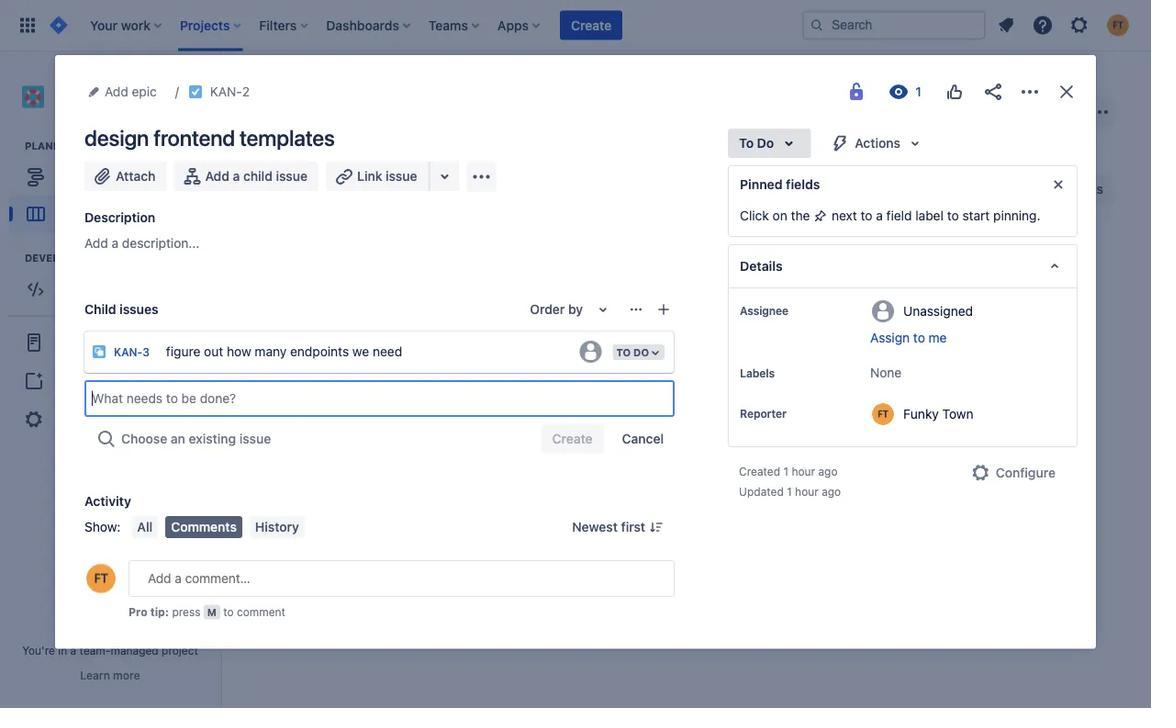 Task type: vqa. For each thing, say whether or not it's contained in the screenshot.
2nd 'group' from the bottom of the 'group' containing Issue types
no



Task type: locate. For each thing, give the bounding box(es) containing it.
hour right updated
[[795, 485, 819, 498]]

menu bar
[[128, 516, 308, 538]]

0 horizontal spatial project
[[105, 100, 141, 113]]

you're in a team-managed project
[[22, 644, 198, 657]]

funky
[[904, 406, 939, 421]]

in
[[58, 644, 67, 657]]

0 vertical spatial templates
[[240, 125, 335, 151]]

a down description
[[112, 236, 119, 251]]

to do button down 'issue actions' icon
[[611, 342, 667, 362]]

1 vertical spatial task image
[[273, 415, 287, 429]]

project down add epic
[[105, 100, 141, 113]]

next
[[832, 208, 858, 223]]

0 horizontal spatial 2
[[242, 84, 250, 99]]

menu bar containing all
[[128, 516, 308, 538]]

1 right updated
[[787, 485, 792, 498]]

share image
[[983, 81, 1005, 103]]

1 vertical spatial frontend
[[316, 381, 367, 396]]

kan-3
[[114, 346, 150, 359]]

1 vertical spatial to do button
[[611, 342, 667, 362]]

2 for kan-2 link to the right
[[324, 416, 331, 428]]

project down child
[[56, 335, 98, 350]]

do down 'issue actions' icon
[[634, 346, 649, 358]]

funky town
[[904, 406, 974, 421]]

development group
[[9, 251, 220, 313]]

design frontend templates down task image
[[84, 125, 335, 151]]

2 task image from the top
[[273, 415, 287, 429]]

kan-2 link down 'endpoints'
[[295, 414, 331, 430]]

project down add shortcut
[[56, 412, 98, 427]]

2 down child issues field
[[324, 416, 331, 428]]

to
[[739, 135, 754, 151], [617, 346, 631, 358]]

1 vertical spatial design
[[273, 381, 312, 396]]

0 vertical spatial to do button
[[728, 129, 811, 158]]

none
[[871, 365, 902, 380]]

newest first image
[[649, 520, 664, 535]]

unassigned image down "by"
[[580, 341, 602, 363]]

code link
[[9, 271, 211, 308]]

profile image of funky town image
[[86, 564, 116, 593]]

all button
[[132, 516, 158, 538]]

project down press
[[162, 644, 198, 657]]

to down 'issue actions' icon
[[617, 346, 631, 358]]

Add a comment… field
[[129, 560, 675, 597]]

1 vertical spatial kan-2
[[295, 416, 331, 428]]

jira software image
[[48, 14, 70, 36]]

by
[[569, 302, 583, 317]]

0 vertical spatial 1
[[324, 334, 329, 347]]

add app image
[[471, 166, 493, 188]]

0 vertical spatial design
[[84, 125, 149, 151]]

do
[[757, 135, 774, 151], [634, 346, 649, 358]]

1 horizontal spatial to
[[739, 135, 754, 151]]

1 horizontal spatial issue
[[276, 169, 308, 184]]

frontend
[[154, 125, 235, 151], [316, 381, 367, 396]]

search image
[[810, 18, 825, 33]]

do up the pinned
[[757, 135, 774, 151]]

cancel
[[622, 431, 664, 446]]

jira software image
[[48, 14, 70, 36]]

to left start
[[948, 208, 959, 223]]

ago right updated
[[822, 485, 841, 498]]

to right m
[[223, 605, 234, 618]]

click
[[740, 208, 769, 223]]

0 horizontal spatial frontend
[[154, 125, 235, 151]]

to do down 'issue actions' icon
[[617, 346, 649, 358]]

project left task image
[[126, 81, 170, 96]]

project settings link
[[7, 400, 213, 440]]

group
[[7, 315, 213, 446]]

1 for created
[[784, 465, 789, 478]]

issue for add a child issue
[[276, 169, 308, 184]]

1 vertical spatial do
[[634, 346, 649, 358]]

kan- for kan-2 link to the right
[[295, 416, 324, 428]]

1 horizontal spatial 2
[[324, 416, 331, 428]]

design down figure out how many endpoints we need on the left
[[273, 381, 312, 396]]

1 vertical spatial project
[[56, 335, 98, 350]]

1 horizontal spatial templates
[[370, 381, 429, 396]]

design frontend templates
[[84, 125, 335, 151], [273, 381, 429, 396]]

add inside button
[[205, 169, 230, 184]]

child issues
[[84, 302, 159, 317]]

to right next
[[861, 208, 873, 223]]

a left child
[[233, 169, 240, 184]]

1 right created
[[784, 465, 789, 478]]

1 vertical spatial design frontend templates
[[273, 381, 429, 396]]

Search this board text field
[[259, 173, 343, 206]]

town
[[943, 406, 974, 421]]

add left child
[[205, 169, 230, 184]]

0 vertical spatial task image
[[273, 333, 287, 348]]

a right in
[[70, 644, 76, 657]]

project for project pages
[[56, 335, 98, 350]]

kan-2 link right task image
[[210, 81, 250, 103]]

design frontend templates dialog
[[55, 55, 1097, 649]]

0 horizontal spatial templates
[[240, 125, 335, 151]]

issue right link
[[386, 169, 417, 184]]

add left the epic
[[105, 84, 128, 99]]

newest
[[572, 519, 618, 535]]

1 horizontal spatial do
[[757, 135, 774, 151]]

kan-2 down child issues field
[[295, 416, 331, 428]]

figure out how many endpoints we need link
[[159, 333, 571, 370]]

1 vertical spatial ago
[[822, 485, 841, 498]]

1 for kan-
[[324, 334, 329, 347]]

details element
[[728, 244, 1078, 288]]

add for add a description...
[[84, 236, 108, 251]]

0 vertical spatial project
[[105, 100, 141, 113]]

1 left we
[[324, 334, 329, 347]]

templates
[[240, 125, 335, 151], [370, 381, 429, 396]]

kan-2 inside design frontend templates dialog
[[210, 84, 250, 99]]

add epic button
[[84, 81, 162, 103]]

1 vertical spatial 1
[[784, 465, 789, 478]]

fields
[[786, 177, 820, 192]]

kan board
[[259, 112, 363, 138]]

2 vertical spatial 1
[[787, 485, 792, 498]]

create
[[571, 17, 612, 33]]

kan-2 link
[[210, 81, 250, 103], [295, 414, 331, 430]]

1 vertical spatial 2
[[324, 416, 331, 428]]

my
[[55, 81, 74, 96]]

design
[[84, 125, 149, 151], [273, 381, 312, 396]]

add a description...
[[84, 236, 200, 251]]

1 horizontal spatial frontend
[[316, 381, 367, 396]]

kan-
[[210, 84, 242, 99], [295, 334, 324, 347], [114, 346, 143, 359], [295, 416, 324, 428]]

pages
[[102, 335, 138, 350]]

0 vertical spatial kan-2 link
[[210, 81, 250, 103]]

group containing project pages
[[7, 315, 213, 446]]

0 vertical spatial kan-2
[[210, 84, 250, 99]]

0 vertical spatial frontend
[[154, 125, 235, 151]]

unassigned image up unassigned image
[[466, 330, 488, 352]]

need
[[373, 343, 402, 359]]

to do up the pinned
[[739, 135, 774, 151]]

frontend down task image
[[154, 125, 235, 151]]

press
[[172, 605, 201, 618]]

0 horizontal spatial to do button
[[611, 342, 667, 362]]

1
[[324, 334, 329, 347], [784, 465, 789, 478], [787, 485, 792, 498]]

unassigned image
[[466, 330, 488, 352], [580, 341, 602, 363]]

configure
[[996, 465, 1056, 480]]

1 vertical spatial kan-2 link
[[295, 414, 331, 430]]

add a child issue
[[205, 169, 308, 184]]

0 vertical spatial 2
[[242, 84, 250, 99]]

task image down figure out how many endpoints we need on the left
[[273, 415, 287, 429]]

design up attach button
[[84, 125, 149, 151]]

templates down the need
[[370, 381, 429, 396]]

2 vertical spatial project
[[56, 412, 98, 427]]

add inside "button"
[[56, 374, 80, 389]]

actions button
[[819, 129, 938, 158]]

endpoints
[[290, 343, 349, 359]]

add down board link
[[84, 236, 108, 251]]

0 of 1 child issues complete image
[[445, 415, 460, 429]]

a
[[233, 169, 240, 184], [876, 208, 883, 223], [112, 236, 119, 251], [70, 644, 76, 657]]

issue type: subtask image
[[92, 344, 107, 359]]

code
[[58, 282, 89, 297]]

1 task image from the top
[[273, 333, 287, 348]]

0 horizontal spatial design
[[84, 125, 149, 151]]

0 vertical spatial project
[[126, 81, 170, 96]]

templates up child
[[240, 125, 335, 151]]

2
[[242, 84, 250, 99], [324, 416, 331, 428]]

frontend inside design frontend templates dialog
[[154, 125, 235, 151]]

assign to me button
[[871, 329, 1059, 347]]

1 horizontal spatial unassigned image
[[580, 341, 602, 363]]

kan-2 right task image
[[210, 84, 250, 99]]

1 horizontal spatial kan-2
[[295, 416, 331, 428]]

add left shortcut at bottom left
[[56, 374, 80, 389]]

kan-1
[[295, 334, 329, 347]]

child
[[84, 302, 116, 317]]

field
[[887, 208, 912, 223]]

hour
[[792, 465, 816, 478], [795, 485, 819, 498]]

1 horizontal spatial to do
[[739, 135, 774, 151]]

first
[[621, 519, 646, 535]]

learn
[[80, 669, 110, 681]]

details
[[740, 259, 783, 274]]

all
[[137, 519, 153, 535]]

to
[[861, 208, 873, 223], [948, 208, 959, 223], [914, 330, 926, 345], [223, 605, 234, 618]]

2 horizontal spatial issue
[[386, 169, 417, 184]]

create button
[[560, 11, 623, 40]]

copy link to issue image
[[246, 84, 261, 98]]

issue right child
[[276, 169, 308, 184]]

task image left the kan-1 link
[[273, 333, 287, 348]]

design frontend templates down we
[[273, 381, 429, 396]]

hour right created
[[792, 465, 816, 478]]

to left me
[[914, 330, 926, 345]]

task image for kan-2
[[273, 415, 287, 429]]

click on the
[[740, 208, 814, 223]]

tip:
[[150, 605, 169, 618]]

0 horizontal spatial to
[[617, 346, 631, 358]]

0 horizontal spatial issue
[[240, 431, 271, 446]]

many
[[255, 343, 287, 359]]

add
[[105, 84, 128, 99], [205, 169, 230, 184], [84, 236, 108, 251], [56, 374, 80, 389]]

1 vertical spatial to do
[[617, 346, 649, 358]]

pinned
[[740, 177, 783, 192]]

planning
[[25, 140, 80, 152]]

comments button
[[166, 516, 242, 538]]

to up the pinned
[[739, 135, 754, 151]]

out
[[204, 343, 223, 359]]

issue
[[276, 169, 308, 184], [386, 169, 417, 184], [240, 431, 271, 446]]

frontend down we
[[316, 381, 367, 396]]

issue right existing
[[240, 431, 271, 446]]

assign to me
[[871, 330, 947, 345]]

settings
[[102, 412, 149, 427]]

you're
[[22, 644, 55, 657]]

2 right task image
[[242, 84, 250, 99]]

task image
[[273, 333, 287, 348], [273, 415, 287, 429]]

star kan board image
[[1051, 101, 1073, 123]]

0 horizontal spatial kan-2 link
[[210, 81, 250, 103]]

add epic
[[105, 84, 157, 99]]

show:
[[84, 519, 121, 535]]

to do button up the pinned
[[728, 129, 811, 158]]

ago right created
[[819, 465, 838, 478]]

issues
[[119, 302, 159, 317]]

issue for choose an existing issue
[[240, 431, 271, 446]]

project pages
[[56, 335, 138, 350]]

project for project settings
[[56, 412, 98, 427]]

attach
[[116, 169, 156, 184]]

add people image
[[424, 178, 446, 200]]

add a child issue button
[[174, 162, 319, 191]]

2 inside design frontend templates dialog
[[242, 84, 250, 99]]

project inside my kanban project software project
[[126, 81, 170, 96]]

0 vertical spatial design frontend templates
[[84, 125, 335, 151]]

add inside dropdown button
[[105, 84, 128, 99]]

task image
[[188, 84, 203, 99]]

1 horizontal spatial project
[[162, 644, 198, 657]]

0 horizontal spatial kan-2
[[210, 84, 250, 99]]

Search field
[[803, 11, 986, 40]]



Task type: describe. For each thing, give the bounding box(es) containing it.
an
[[171, 431, 185, 446]]

link issue button
[[326, 162, 430, 191]]

a inside add a child issue button
[[233, 169, 240, 184]]

1 horizontal spatial to do button
[[728, 129, 811, 158]]

order
[[530, 302, 565, 317]]

created
[[739, 465, 781, 478]]

planning group
[[9, 139, 220, 238]]

pro
[[129, 605, 148, 618]]

kanban
[[77, 81, 123, 96]]

newest first button
[[561, 516, 675, 538]]

kan- for the kan-1 link
[[295, 334, 324, 347]]

add shortcut button
[[7, 363, 213, 400]]

history button
[[250, 516, 305, 538]]

1 vertical spatial project
[[162, 644, 198, 657]]

assignee
[[740, 304, 789, 317]]

add for add shortcut
[[56, 374, 80, 389]]

task image for kan-1
[[273, 333, 287, 348]]

0 vertical spatial do
[[757, 135, 774, 151]]

add shortcut
[[56, 374, 133, 389]]

reporter
[[740, 407, 787, 420]]

cancel button
[[611, 424, 675, 454]]

hide message image
[[1048, 174, 1070, 196]]

0 horizontal spatial to do
[[617, 346, 649, 358]]

reporter pin to top. only you can see pinned fields. image
[[791, 406, 805, 421]]

0 vertical spatial to do
[[739, 135, 774, 151]]

actions
[[855, 135, 901, 151]]

child
[[243, 169, 273, 184]]

learn more
[[80, 669, 140, 681]]

0 of 1 child issues complete image
[[445, 415, 460, 429]]

issue actions image
[[629, 302, 644, 317]]

link issue
[[357, 169, 417, 184]]

pro tip: press m to comment
[[129, 605, 285, 618]]

1 vertical spatial hour
[[795, 485, 819, 498]]

funky town image
[[382, 175, 411, 204]]

description
[[84, 210, 155, 225]]

me
[[929, 330, 947, 345]]

menu bar inside design frontend templates dialog
[[128, 516, 308, 538]]

next to a field label to start pinning.
[[829, 208, 1041, 223]]

Child issues field
[[86, 382, 673, 415]]

comment
[[237, 605, 285, 618]]

0 vertical spatial hour
[[792, 465, 816, 478]]

on
[[773, 208, 788, 223]]

add for add epic
[[105, 84, 128, 99]]

timeline link
[[9, 159, 211, 196]]

vote options: no one has voted for this issue yet. image
[[944, 81, 966, 103]]

create child image
[[657, 302, 671, 317]]

the
[[791, 208, 810, 223]]

labels
[[740, 366, 775, 379]]

project pages link
[[7, 323, 213, 363]]

2 for the left kan-2 link
[[242, 84, 250, 99]]

kan- for the left kan-2 link
[[210, 84, 242, 99]]

how
[[227, 343, 251, 359]]

close image
[[1056, 81, 1078, 103]]

pinning.
[[994, 208, 1041, 223]]

choose an existing issue button
[[84, 424, 282, 454]]

create column image
[[1038, 241, 1060, 263]]

pinned fields
[[740, 177, 820, 192]]

more
[[113, 669, 140, 681]]

project inside my kanban project software project
[[105, 100, 141, 113]]

insights image
[[1030, 178, 1052, 200]]

assign
[[871, 330, 910, 345]]

link
[[357, 169, 382, 184]]

1 vertical spatial templates
[[370, 381, 429, 396]]

issue inside button
[[386, 169, 417, 184]]

created 1 hour ago updated 1 hour ago
[[739, 465, 841, 498]]

actions image
[[1019, 81, 1041, 103]]

attach button
[[84, 162, 167, 191]]

choose an existing issue
[[121, 431, 271, 446]]

3
[[143, 346, 150, 359]]

timeline
[[58, 170, 108, 185]]

0 vertical spatial ago
[[819, 465, 838, 478]]

insights button
[[1019, 175, 1115, 204]]

design frontend templates inside dialog
[[84, 125, 335, 151]]

board
[[58, 206, 93, 222]]

epic
[[132, 84, 157, 99]]

0 horizontal spatial unassigned image
[[466, 330, 488, 352]]

board link
[[9, 196, 211, 233]]

activity
[[84, 494, 131, 509]]

start
[[963, 208, 990, 223]]

shortcut
[[83, 374, 133, 389]]

team-
[[80, 644, 111, 657]]

kan-2 for kan-2 link to the right
[[295, 416, 331, 428]]

figure
[[166, 343, 201, 359]]

1 horizontal spatial kan-2 link
[[295, 414, 331, 430]]

0 vertical spatial to
[[739, 135, 754, 151]]

unassigned image
[[466, 411, 488, 433]]

kan-2 for the left kan-2 link
[[210, 84, 250, 99]]

1 horizontal spatial design
[[273, 381, 312, 396]]

choose
[[121, 431, 167, 446]]

label
[[916, 208, 944, 223]]

templates inside dialog
[[240, 125, 335, 151]]

kan
[[259, 112, 303, 138]]

software
[[55, 100, 101, 113]]

0 horizontal spatial do
[[634, 346, 649, 358]]

to inside button
[[914, 330, 926, 345]]

updated
[[739, 485, 784, 498]]

managed
[[111, 644, 159, 657]]

order by
[[530, 302, 583, 317]]

add for add a child issue
[[205, 169, 230, 184]]

a left field
[[876, 208, 883, 223]]

link web pages and more image
[[434, 165, 456, 187]]

create banner
[[0, 0, 1152, 51]]

design inside dialog
[[84, 125, 149, 151]]

description...
[[122, 236, 200, 251]]

primary element
[[11, 0, 803, 51]]

comments
[[171, 519, 237, 535]]

1 vertical spatial to
[[617, 346, 631, 358]]

my kanban project software project
[[55, 81, 170, 113]]



